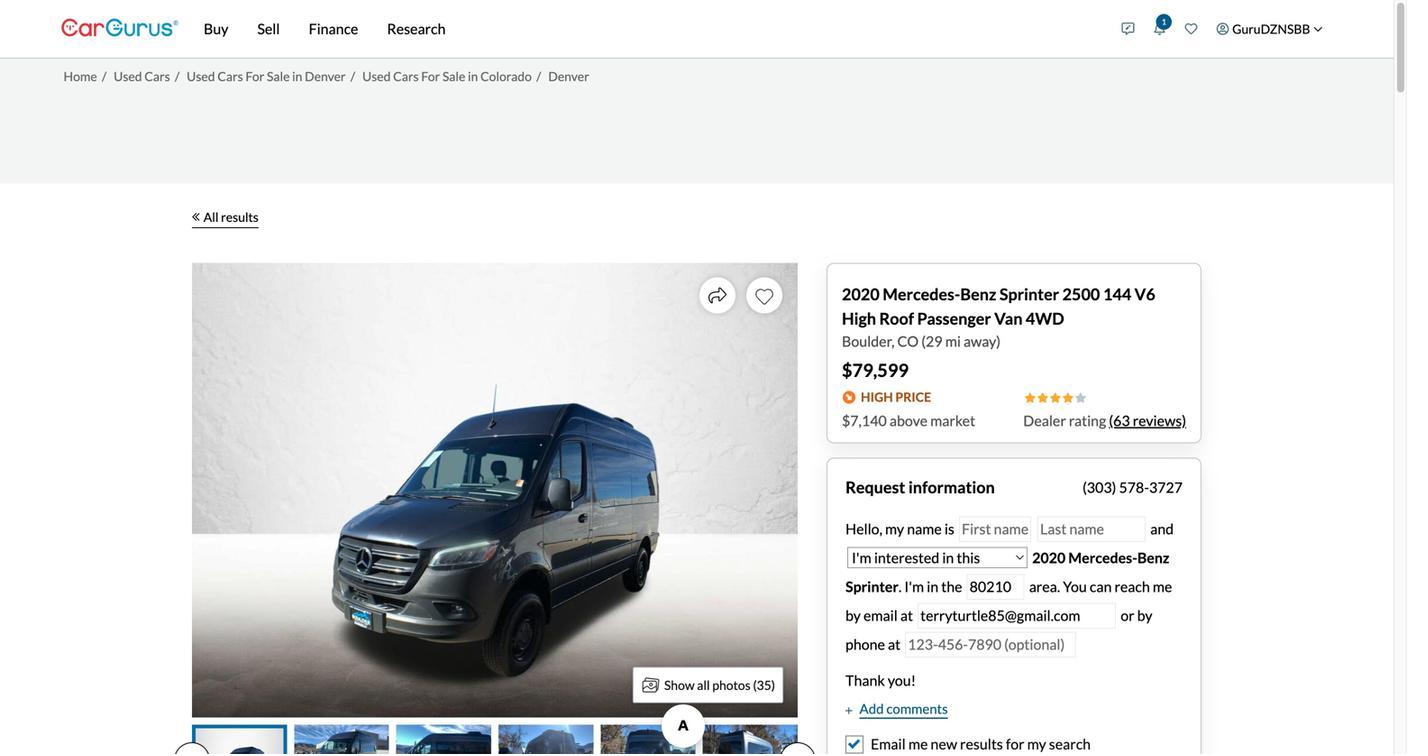 Task type: locate. For each thing, give the bounding box(es) containing it.
by left email
[[846, 607, 861, 624]]

benz inside 2020 mercedes-benz sprinter 2500 144 v6 high roof passenger van 4wd boulder, co (29 mi away)
[[961, 284, 997, 304]]

1 vertical spatial mercedes-
[[1069, 549, 1138, 566]]

1 horizontal spatial benz
[[1138, 549, 1170, 566]]

1 vertical spatial 2020
[[1033, 549, 1066, 566]]

my left name on the right bottom
[[886, 520, 905, 538]]

view vehicle photo 4 image
[[499, 725, 594, 754]]

chevron double left image
[[192, 212, 200, 221]]

1 horizontal spatial in
[[468, 68, 478, 84]]

cargurus logo homepage link image
[[61, 3, 179, 55]]

by
[[846, 607, 861, 624], [1138, 607, 1153, 624]]

(63
[[1110, 412, 1131, 429]]

2020 inside 2020 mercedes-benz sprinter 2500 144 v6 high roof passenger van 4wd boulder, co (29 mi away)
[[842, 284, 880, 304]]

mercedes-
[[883, 284, 961, 304], [1069, 549, 1138, 566]]

0 horizontal spatial sprinter
[[846, 578, 899, 595]]

finance button
[[295, 0, 373, 58]]

mercedes- for 2020 mercedes-benz sprinter 2500 144 v6 high roof passenger van 4wd boulder, co (29 mi away)
[[883, 284, 961, 304]]

reviews)
[[1134, 412, 1187, 429]]

0 vertical spatial me
[[1153, 578, 1173, 595]]

benz up the passenger
[[961, 284, 997, 304]]

research
[[387, 20, 446, 37]]

1 horizontal spatial for
[[421, 68, 440, 84]]

cars down buy dropdown button
[[218, 68, 243, 84]]

co
[[898, 332, 919, 350]]

mercedes- for 2020 mercedes-benz sprinter
[[1069, 549, 1138, 566]]

buy
[[204, 20, 229, 37]]

1 vertical spatial sprinter
[[846, 578, 899, 595]]

my right for
[[1028, 735, 1047, 753]]

all results link
[[192, 198, 259, 238]]

used down research dropdown button
[[363, 68, 391, 84]]

my
[[886, 520, 905, 538], [1028, 735, 1047, 753]]

1 / from the left
[[102, 68, 107, 84]]

0 horizontal spatial mercedes-
[[883, 284, 961, 304]]

request
[[846, 477, 906, 497]]

gurudznsbb menu
[[1113, 4, 1333, 54]]

0 vertical spatial sprinter
[[1000, 284, 1060, 304]]

menu bar containing buy
[[179, 0, 1113, 58]]

0 horizontal spatial results
[[221, 209, 259, 225]]

me left the new
[[909, 735, 928, 753]]

0 horizontal spatial me
[[909, 735, 928, 753]]

in down sell dropdown button
[[292, 68, 303, 84]]

cars down research dropdown button
[[393, 68, 419, 84]]

all
[[204, 209, 219, 225]]

results left for
[[961, 735, 1004, 753]]

chevron down image
[[1314, 24, 1324, 34]]

in left the colorado
[[468, 68, 478, 84]]

add a car review image
[[1123, 23, 1135, 35]]

boulder,
[[842, 332, 895, 350]]

at right phone
[[888, 635, 901, 653]]

colorado
[[481, 68, 532, 84]]

add
[[860, 700, 884, 717]]

plus image
[[846, 706, 853, 715]]

4 / from the left
[[537, 68, 541, 84]]

denver down finance popup button
[[305, 68, 346, 84]]

0 vertical spatial at
[[901, 607, 914, 624]]

0 vertical spatial my
[[886, 520, 905, 538]]

1 horizontal spatial mercedes-
[[1069, 549, 1138, 566]]

me inside area. you can reach me by email at
[[1153, 578, 1173, 595]]

1 horizontal spatial cars
[[218, 68, 243, 84]]

2 horizontal spatial used
[[363, 68, 391, 84]]

1 denver from the left
[[305, 68, 346, 84]]

2020 up "area." on the right bottom
[[1033, 549, 1066, 566]]

sale left the colorado
[[443, 68, 466, 84]]

view vehicle photo 6 image
[[703, 725, 798, 754]]

1 vertical spatial results
[[961, 735, 1004, 753]]

at
[[901, 607, 914, 624], [888, 635, 901, 653]]

view vehicle photo 1 image
[[192, 725, 287, 754]]

area. you can reach me by email at
[[846, 578, 1173, 624]]

share image
[[709, 286, 727, 304]]

saved cars image
[[1186, 23, 1198, 35]]

3 / from the left
[[351, 68, 355, 84]]

me right reach
[[1153, 578, 1173, 595]]

sprinter inside 2020 mercedes-benz sprinter 2500 144 v6 high roof passenger van 4wd boulder, co (29 mi away)
[[1000, 284, 1060, 304]]

1 vertical spatial benz
[[1138, 549, 1170, 566]]

view vehicle photo 5 image
[[601, 725, 696, 754]]

photos
[[713, 677, 751, 693]]

sprinter inside 2020 mercedes-benz sprinter
[[846, 578, 899, 595]]

in
[[292, 68, 303, 84], [468, 68, 478, 84], [927, 578, 939, 595]]

and
[[1148, 520, 1174, 538]]

. i'm in the
[[899, 578, 966, 595]]

van
[[995, 308, 1023, 328]]

1 horizontal spatial by
[[1138, 607, 1153, 624]]

show
[[665, 677, 695, 693]]

mercedes- up roof at top
[[883, 284, 961, 304]]

2020 up high at the right
[[842, 284, 880, 304]]

menu bar
[[179, 0, 1113, 58]]

0 horizontal spatial denver
[[305, 68, 346, 84]]

0 horizontal spatial benz
[[961, 284, 997, 304]]

1 vertical spatial at
[[888, 635, 901, 653]]

1 for from the left
[[246, 68, 265, 84]]

0 horizontal spatial used
[[114, 68, 142, 84]]

at right email
[[901, 607, 914, 624]]

sprinter up 4wd
[[1000, 284, 1060, 304]]

/
[[102, 68, 107, 84], [175, 68, 180, 84], [351, 68, 355, 84], [537, 68, 541, 84]]

2 by from the left
[[1138, 607, 1153, 624]]

name
[[908, 520, 942, 538]]

for
[[246, 68, 265, 84], [421, 68, 440, 84]]

2020 inside 2020 mercedes-benz sprinter
[[1033, 549, 1066, 566]]

1 horizontal spatial sprinter
[[1000, 284, 1060, 304]]

high price
[[861, 389, 932, 405]]

/ right used cars link
[[175, 68, 180, 84]]

mercedes- up can
[[1069, 549, 1138, 566]]

2 used from the left
[[187, 68, 215, 84]]

v6
[[1135, 284, 1156, 304]]

denver right the colorado
[[549, 68, 590, 84]]

4wd
[[1026, 308, 1065, 328]]

2500
[[1063, 284, 1101, 304]]

for down sell dropdown button
[[246, 68, 265, 84]]

0 vertical spatial benz
[[961, 284, 997, 304]]

i'm
[[905, 578, 925, 595]]

$79,599
[[842, 359, 909, 381]]

sprinter for 2020 mercedes-benz sprinter
[[846, 578, 899, 595]]

1 sale from the left
[[267, 68, 290, 84]]

/ right the colorado
[[537, 68, 541, 84]]

0 vertical spatial mercedes-
[[883, 284, 961, 304]]

at inside area. you can reach me by email at
[[901, 607, 914, 624]]

(35)
[[753, 677, 776, 693]]

thank you!
[[846, 672, 916, 689]]

1 horizontal spatial used
[[187, 68, 215, 84]]

cars down cargurus logo homepage link
[[145, 68, 170, 84]]

1 button
[[1145, 7, 1176, 51]]

vehicle full photo image
[[192, 263, 798, 718]]

benz down the and
[[1138, 549, 1170, 566]]

high
[[861, 389, 894, 405]]

benz inside 2020 mercedes-benz sprinter
[[1138, 549, 1170, 566]]

2020 mercedes-benz sprinter 2500 144 v6 high roof passenger van 4wd boulder, co (29 mi away)
[[842, 284, 1156, 350]]

tab list
[[192, 725, 798, 754]]

1 horizontal spatial me
[[1153, 578, 1173, 595]]

sale down sell dropdown button
[[267, 68, 290, 84]]

1 vertical spatial my
[[1028, 735, 1047, 753]]

market
[[931, 412, 976, 429]]

578-
[[1120, 478, 1150, 496]]

for down research dropdown button
[[421, 68, 440, 84]]

by inside the or by phone at
[[1138, 607, 1153, 624]]

sprinter for 2020 mercedes-benz sprinter 2500 144 v6 high roof passenger van 4wd boulder, co (29 mi away)
[[1000, 284, 1060, 304]]

1 by from the left
[[846, 607, 861, 624]]

benz for 2020 mercedes-benz sprinter 2500 144 v6 high roof passenger van 4wd boulder, co (29 mi away)
[[961, 284, 997, 304]]

3 used from the left
[[363, 68, 391, 84]]

2 horizontal spatial cars
[[393, 68, 419, 84]]

144
[[1104, 284, 1132, 304]]

$7,140 above market
[[842, 412, 976, 429]]

0 horizontal spatial sale
[[267, 68, 290, 84]]

First name field
[[960, 516, 1032, 542]]

sale
[[267, 68, 290, 84], [443, 68, 466, 84]]

1 horizontal spatial my
[[1028, 735, 1047, 753]]

used
[[114, 68, 142, 84], [187, 68, 215, 84], [363, 68, 391, 84]]

in right the i'm at bottom
[[927, 578, 939, 595]]

by right or
[[1138, 607, 1153, 624]]

used down buy dropdown button
[[187, 68, 215, 84]]

.
[[899, 578, 902, 595]]

show all photos (35)
[[665, 677, 776, 693]]

1
[[1162, 17, 1167, 26]]

0 horizontal spatial for
[[246, 68, 265, 84]]

0 horizontal spatial cars
[[145, 68, 170, 84]]

1 horizontal spatial denver
[[549, 68, 590, 84]]

sprinter up email
[[846, 578, 899, 595]]

benz for 2020 mercedes-benz sprinter
[[1138, 549, 1170, 566]]

/ right home link
[[102, 68, 107, 84]]

sprinter
[[1000, 284, 1060, 304], [846, 578, 899, 595]]

1 horizontal spatial sale
[[443, 68, 466, 84]]

all results
[[204, 209, 259, 225]]

mercedes- inside 2020 mercedes-benz sprinter
[[1069, 549, 1138, 566]]

/ down finance popup button
[[351, 68, 355, 84]]

cars
[[145, 68, 170, 84], [218, 68, 243, 84], [393, 68, 419, 84]]

results right all
[[221, 209, 259, 225]]

mercedes- inside 2020 mercedes-benz sprinter 2500 144 v6 high roof passenger van 4wd boulder, co (29 mi away)
[[883, 284, 961, 304]]

request information
[[846, 477, 996, 497]]

0 horizontal spatial by
[[846, 607, 861, 624]]

denver
[[305, 68, 346, 84], [549, 68, 590, 84]]

used right home
[[114, 68, 142, 84]]

show all photos (35) link
[[633, 667, 784, 703]]

buy button
[[189, 0, 243, 58]]

2020
[[842, 284, 880, 304], [1033, 549, 1066, 566]]

1 horizontal spatial 2020
[[1033, 549, 1066, 566]]

gurudznsbb menu item
[[1208, 4, 1333, 54]]

reach
[[1115, 578, 1151, 595]]

me
[[1153, 578, 1173, 595], [909, 735, 928, 753]]

0 horizontal spatial 2020
[[842, 284, 880, 304]]

0 vertical spatial 2020
[[842, 284, 880, 304]]

sell button
[[243, 0, 295, 58]]



Task type: vqa. For each thing, say whether or not it's contained in the screenshot.
ALL RESULTS
yes



Task type: describe. For each thing, give the bounding box(es) containing it.
used cars for sale in colorado link
[[363, 68, 532, 84]]

price
[[896, 389, 932, 405]]

(29
[[922, 332, 943, 350]]

information
[[909, 477, 996, 497]]

$7,140
[[842, 412, 887, 429]]

thank
[[846, 672, 885, 689]]

all
[[697, 677, 710, 693]]

2 cars from the left
[[218, 68, 243, 84]]

area.
[[1030, 578, 1061, 595]]

roof
[[880, 308, 915, 328]]

(303) 578-3727
[[1083, 478, 1183, 496]]

view vehicle photo 3 image
[[397, 725, 492, 754]]

can
[[1090, 578, 1112, 595]]

dealer
[[1024, 412, 1067, 429]]

research button
[[373, 0, 460, 58]]

(303)
[[1083, 478, 1117, 496]]

2020 mercedes-benz sprinter
[[846, 549, 1170, 595]]

2020 for 2020 mercedes-benz sprinter
[[1033, 549, 1066, 566]]

1 used from the left
[[114, 68, 142, 84]]

3 cars from the left
[[393, 68, 419, 84]]

passenger
[[918, 308, 992, 328]]

0 vertical spatial results
[[221, 209, 259, 225]]

0 horizontal spatial my
[[886, 520, 905, 538]]

2 / from the left
[[175, 68, 180, 84]]

2 sale from the left
[[443, 68, 466, 84]]

email me new results for my search
[[871, 735, 1091, 753]]

for
[[1006, 735, 1025, 753]]

2 for from the left
[[421, 68, 440, 84]]

new
[[931, 735, 958, 753]]

or
[[1121, 607, 1135, 624]]

hello, my name is
[[846, 520, 958, 538]]

used cars for sale in denver link
[[187, 68, 346, 84]]

sell
[[257, 20, 280, 37]]

above
[[890, 412, 928, 429]]

search
[[1050, 735, 1091, 753]]

gurudznsbb button
[[1208, 4, 1333, 54]]

Email address email field
[[918, 603, 1117, 629]]

2 denver from the left
[[549, 68, 590, 84]]

comments
[[887, 700, 949, 717]]

add comments button
[[846, 699, 949, 719]]

home / used cars / used cars for sale in denver / used cars for sale in colorado / denver
[[64, 68, 590, 84]]

rating
[[1070, 412, 1107, 429]]

gurudznsbb
[[1233, 21, 1311, 37]]

1 cars from the left
[[145, 68, 170, 84]]

used cars link
[[114, 68, 170, 84]]

email
[[864, 607, 898, 624]]

is
[[945, 520, 955, 538]]

3727
[[1150, 478, 1183, 496]]

2020 for 2020 mercedes-benz sprinter 2500 144 v6 high roof passenger van 4wd boulder, co (29 mi away)
[[842, 284, 880, 304]]

2 horizontal spatial in
[[927, 578, 939, 595]]

you
[[1064, 578, 1088, 595]]

Phone (optional) telephone field
[[906, 632, 1077, 657]]

phone
[[846, 635, 886, 653]]

Zip code field
[[967, 574, 1025, 600]]

hello,
[[846, 520, 883, 538]]

finance
[[309, 20, 358, 37]]

high
[[842, 308, 877, 328]]

0 horizontal spatial in
[[292, 68, 303, 84]]

home link
[[64, 68, 97, 84]]

1 horizontal spatial results
[[961, 735, 1004, 753]]

at inside the or by phone at
[[888, 635, 901, 653]]

home
[[64, 68, 97, 84]]

or by phone at
[[846, 607, 1153, 653]]

email
[[871, 735, 906, 753]]

add comments
[[860, 700, 949, 717]]

(63 reviews) button
[[1110, 410, 1187, 432]]

Last name field
[[1038, 516, 1146, 542]]

by inside area. you can reach me by email at
[[846, 607, 861, 624]]

the
[[942, 578, 963, 595]]

mi
[[946, 332, 961, 350]]

cargurus logo homepage link link
[[61, 3, 179, 55]]

view vehicle photo 2 image
[[294, 725, 389, 754]]

dealer rating (63 reviews)
[[1024, 412, 1187, 429]]

you!
[[888, 672, 916, 689]]

away)
[[964, 332, 1001, 350]]

1 vertical spatial me
[[909, 735, 928, 753]]

user icon image
[[1217, 23, 1230, 35]]



